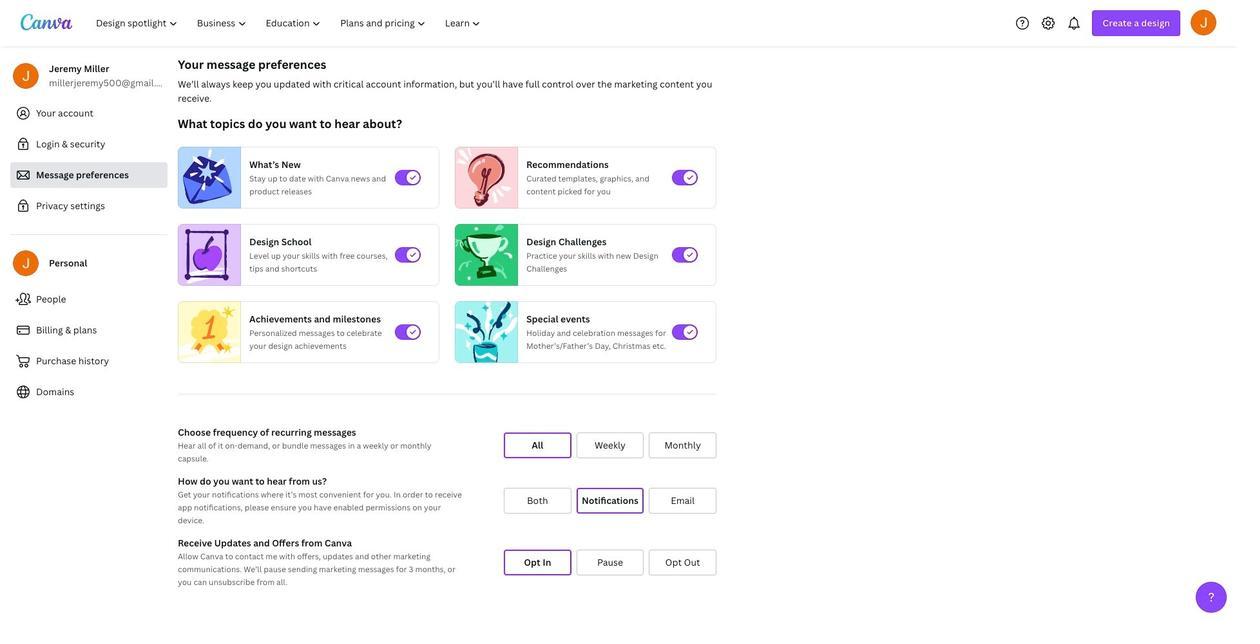 Task type: describe. For each thing, give the bounding box(es) containing it.
jeremy miller image
[[1191, 9, 1217, 35]]



Task type: locate. For each thing, give the bounding box(es) containing it.
None button
[[504, 433, 571, 459], [577, 433, 644, 459], [649, 433, 717, 459], [504, 489, 571, 514], [577, 489, 644, 514], [649, 489, 717, 514], [504, 550, 571, 576], [577, 550, 644, 576], [649, 550, 717, 576], [504, 433, 571, 459], [577, 433, 644, 459], [649, 433, 717, 459], [504, 489, 571, 514], [577, 489, 644, 514], [649, 489, 717, 514], [504, 550, 571, 576], [577, 550, 644, 576], [649, 550, 717, 576]]

top level navigation element
[[88, 10, 492, 36]]

topic image
[[179, 147, 235, 209], [456, 147, 512, 209], [179, 224, 235, 286], [456, 224, 512, 286], [179, 299, 240, 366], [456, 299, 518, 366]]



Task type: vqa. For each thing, say whether or not it's contained in the screenshot.
Google corresponding to Google Photos
no



